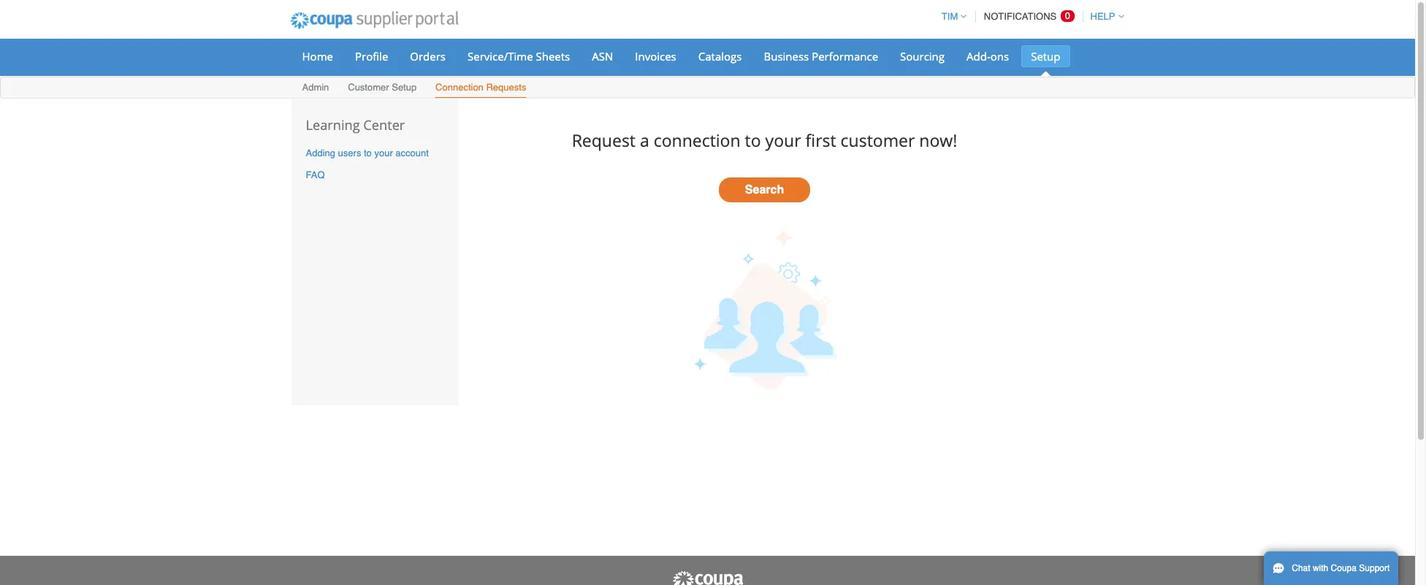 Task type: locate. For each thing, give the bounding box(es) containing it.
orders link
[[401, 45, 455, 67]]

admin
[[302, 82, 329, 93]]

home
[[302, 49, 333, 64]]

customer
[[348, 82, 389, 93]]

invoices
[[635, 49, 677, 64]]

to
[[745, 128, 761, 152], [364, 147, 372, 158]]

catalogs
[[698, 49, 742, 64]]

setup down the notifications 0
[[1031, 49, 1061, 64]]

customer
[[841, 128, 915, 152]]

0
[[1065, 10, 1071, 21]]

business
[[764, 49, 809, 64]]

setup right customer
[[392, 82, 417, 93]]

your left first
[[766, 128, 801, 152]]

your down center
[[374, 147, 393, 158]]

orders
[[410, 49, 446, 64]]

sourcing link
[[891, 45, 954, 67]]

to up search button on the right
[[745, 128, 761, 152]]

1 vertical spatial setup
[[392, 82, 417, 93]]

sourcing
[[900, 49, 945, 64]]

a
[[640, 128, 649, 152]]

0 horizontal spatial your
[[374, 147, 393, 158]]

invoices link
[[626, 45, 686, 67]]

profile link
[[346, 45, 398, 67]]

adding
[[306, 147, 335, 158]]

1 horizontal spatial coupa supplier portal image
[[671, 571, 744, 585]]

service/time sheets link
[[458, 45, 580, 67]]

navigation containing notifications 0
[[935, 2, 1124, 31]]

tim
[[942, 11, 958, 22]]

chat with coupa support
[[1292, 563, 1390, 574]]

adding users to your account link
[[306, 147, 429, 158]]

request
[[572, 128, 636, 152]]

setup
[[1031, 49, 1061, 64], [392, 82, 417, 93]]

requests
[[486, 82, 526, 93]]

1 vertical spatial coupa supplier portal image
[[671, 571, 744, 585]]

coupa supplier portal image
[[280, 2, 469, 39], [671, 571, 744, 585]]

request a connection to your first customer now!
[[572, 128, 958, 152]]

home link
[[293, 45, 343, 67]]

0 vertical spatial coupa supplier portal image
[[280, 2, 469, 39]]

0 horizontal spatial setup
[[392, 82, 417, 93]]

help
[[1091, 11, 1116, 22]]

setup inside customer setup link
[[392, 82, 417, 93]]

0 vertical spatial setup
[[1031, 49, 1061, 64]]

admin link
[[301, 79, 330, 98]]

1 horizontal spatial your
[[766, 128, 801, 152]]

navigation
[[935, 2, 1124, 31]]

tim link
[[935, 11, 967, 22]]

support
[[1359, 563, 1390, 574]]

your
[[766, 128, 801, 152], [374, 147, 393, 158]]

connection
[[436, 82, 484, 93]]

chat
[[1292, 563, 1311, 574]]

asn link
[[583, 45, 623, 67]]

with
[[1313, 563, 1329, 574]]

to right users
[[364, 147, 372, 158]]

ons
[[991, 49, 1009, 64]]

1 horizontal spatial setup
[[1031, 49, 1061, 64]]



Task type: describe. For each thing, give the bounding box(es) containing it.
users
[[338, 147, 361, 158]]

faq link
[[306, 170, 325, 181]]

notifications
[[984, 11, 1057, 22]]

customer setup link
[[347, 79, 417, 98]]

asn
[[592, 49, 613, 64]]

setup link
[[1022, 45, 1070, 67]]

now!
[[920, 128, 958, 152]]

connection
[[654, 128, 741, 152]]

profile
[[355, 49, 388, 64]]

connection requests
[[436, 82, 526, 93]]

coupa
[[1331, 563, 1357, 574]]

faq
[[306, 170, 325, 181]]

account
[[396, 147, 429, 158]]

0 horizontal spatial to
[[364, 147, 372, 158]]

search
[[745, 184, 784, 197]]

notifications 0
[[984, 10, 1071, 22]]

center
[[363, 116, 405, 134]]

business performance
[[764, 49, 878, 64]]

customer setup
[[348, 82, 417, 93]]

0 horizontal spatial coupa supplier portal image
[[280, 2, 469, 39]]

performance
[[812, 49, 878, 64]]

adding users to your account
[[306, 147, 429, 158]]

add-ons link
[[957, 45, 1019, 67]]

help link
[[1084, 11, 1124, 22]]

business performance link
[[754, 45, 888, 67]]

learning
[[306, 116, 360, 134]]

search button
[[719, 178, 810, 203]]

service/time
[[468, 49, 533, 64]]

catalogs link
[[689, 45, 752, 67]]

sheets
[[536, 49, 570, 64]]

add-ons
[[967, 49, 1009, 64]]

1 horizontal spatial to
[[745, 128, 761, 152]]

learning center
[[306, 116, 405, 134]]

service/time sheets
[[468, 49, 570, 64]]

chat with coupa support button
[[1264, 552, 1399, 585]]

first
[[806, 128, 836, 152]]

add-
[[967, 49, 991, 64]]

connection requests link
[[435, 79, 527, 98]]



Task type: vqa. For each thing, say whether or not it's contained in the screenshot.
the topmost IN
no



